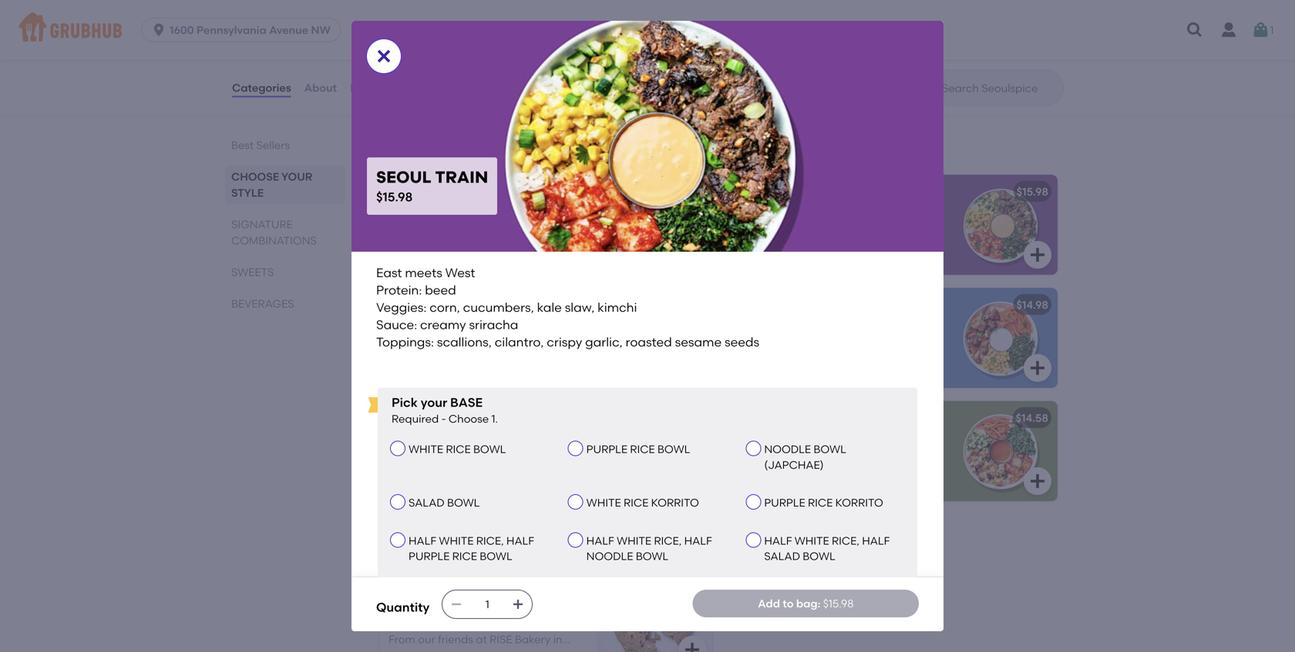 Task type: describe. For each thing, give the bounding box(es) containing it.
toppings: inside fresh southwestern flavors protein: chicken veggies: corn, carrots, kale slaw sauce: cilantro-lime ranch toppings: scallions, cilantro, crispy garlic
[[734, 367, 784, 380]]

0 vertical spatial combinations
[[477, 139, 612, 158]]

style
[[231, 187, 264, 200]]

roasted inside a vegan delight! protein: tofu veggies: cucumbers, carrots, kimchi, kale slaw sauce: ginger-carrot sauce toppings: scallions, crispy garlic, roasted sesame seeds
[[769, 496, 809, 509]]

rise
[[490, 634, 512, 647]]

crispy inside a vegan delight! protein: tofu veggies: cucumbers, carrots, kimchi, kale slaw sauce: ginger-carrot sauce toppings: scallions, crispy garlic, roasted sesame seeds
[[871, 481, 902, 494]]

your
[[421, 396, 447, 411]]

0 vertical spatial west
[[794, 207, 820, 220]]

chocolate
[[389, 581, 459, 594]]

to
[[783, 598, 794, 611]]

0 horizontal spatial creamy
[[420, 318, 466, 333]]

Input item quantity number field
[[470, 591, 504, 619]]

for
[[492, 39, 506, 52]]

carrots, for fresh southwestern flavors protein: chicken veggies: corn, carrots, kale slaw sauce: cilantro-lime ranch toppings: scallions, cilantro, crispy garlic
[[853, 336, 893, 349]]

white rice korrito
[[586, 497, 699, 510]]

salad bowl
[[409, 497, 480, 510]]

kimchi,
[[887, 449, 925, 463]]

veggies: down seoul train
[[734, 223, 778, 236]]

rice for white rice bowl
[[446, 443, 471, 456]]

kids
[[389, 17, 414, 30]]

cookie)
[[565, 581, 612, 594]]

sauce inside traditional korean flavors! protein: beef veggies: bean sprouts, carrots, cucumbers, kale slaw sauce: korean hot sauce toppings: scallions, sesame oil, roasted sesame seeds
[[408, 257, 440, 270]]

believe
[[389, 618, 426, 631]]

1 vertical spatial west
[[445, 266, 475, 281]]

korrito for white rice korrito
[[651, 497, 699, 510]]

white down purple rice bowl
[[586, 497, 621, 510]]

quantity
[[376, 601, 430, 616]]

train for seoul train $15.98
[[435, 168, 488, 187]]

kids bowl
[[389, 17, 450, 30]]

from
[[389, 634, 415, 647]]

veggies,
[[389, 70, 432, 83]]

0 vertical spatial corn,
[[780, 223, 807, 236]]

3
[[552, 55, 558, 68]]

3 half from the left
[[586, 535, 614, 548]]

rice, for salad
[[832, 535, 860, 548]]

at
[[476, 634, 487, 647]]

Search Seoulspice search field
[[941, 81, 1059, 96]]

seoul train
[[734, 185, 806, 198]]

sesame left the chicken
[[675, 335, 722, 350]]

(per
[[537, 581, 562, 594]]

half white rice, half salad bowl
[[764, 535, 890, 564]]

free!
[[542, 618, 565, 631]]

sauce inside a vegan delight! protein: tofu veggies: cucumbers, carrots, kimchi, kale slaw sauce: ginger-carrot sauce toppings: scallions, crispy garlic, roasted sesame seeds
[[734, 481, 766, 494]]

0 horizontal spatial slaw,
[[565, 300, 595, 315]]

0 horizontal spatial signature
[[231, 218, 293, 231]]

toppings: inside a vegan delight! protein: tofu veggies: cucumbers, carrots, kimchi, kale slaw sauce: ginger-carrot sauce toppings: scallions, crispy garlic, roasted sesame seeds
[[768, 481, 818, 494]]

fresh southwestern flavors protein: chicken veggies: corn, carrots, kale slaw sauce: cilantro-lime ranch toppings: scallions, cilantro, crispy garlic
[[734, 320, 917, 396]]

$14.58
[[1016, 412, 1048, 425]]

1 vertical spatial korean
[[541, 241, 579, 255]]

are
[[484, 618, 502, 631]]

1 half from the left
[[409, 535, 436, 548]]

slaw inside traditional korean flavors! protein: beef veggies: bean sprouts, carrots, cucumbers, kale slaw sauce: korean hot sauce toppings: scallions, sesame oil, roasted sesame seeds
[[477, 241, 500, 255]]

choose
[[231, 170, 279, 183]]

1 vertical spatial east
[[376, 266, 402, 281]]

cucumbers, inside traditional korean flavors! protein: beef veggies: bean sprouts, carrots, cucumbers, kale slaw sauce: korean hot sauce toppings: scallions, sesame oil, roasted sesame seeds
[[389, 241, 450, 255]]

rice, for purple
[[476, 535, 504, 548]]

chocolate chip cookie (per cookie) image
[[597, 570, 712, 653]]

add
[[758, 598, 780, 611]]

chocolate chip cookie (per cookie)
[[389, 581, 612, 594]]

choose your style
[[231, 170, 312, 200]]

our
[[418, 634, 435, 647]]

sesame up flavors
[[812, 270, 853, 283]]

rice for white rice korrito
[[624, 497, 649, 510]]

2 half from the left
[[506, 535, 534, 548]]

and inside chewy and chocolate-y.... you won't believe that these are gluten-free! from our friends at rise bakery in adams morgan.
[[427, 603, 448, 616]]

purple rice korrito
[[764, 497, 883, 510]]

sauce: down kimchi
[[376, 318, 417, 333]]

hot
[[389, 257, 406, 270]]

add to bag: $15.98
[[758, 598, 854, 611]]

ginger-
[[822, 465, 860, 478]]

seeds inside traditional korean flavors! protein: beef veggies: bean sprouts, carrots, cucumbers, kale slaw sauce: korean hot sauce toppings: scallions, sesame oil, roasted sesame seeds
[[535, 273, 565, 286]]

seller
[[420, 169, 445, 181]]

0 vertical spatial korean
[[447, 210, 485, 223]]

chicken
[[734, 336, 775, 349]]

bag:
[[796, 598, 821, 611]]

1 vertical spatial kimchi
[[598, 300, 637, 315]]

scallions, inside traditional korean flavors! protein: beef veggies: bean sprouts, carrots, cucumbers, kale slaw sauce: korean hot sauce toppings: scallions, sesame oil, roasted sesame seeds
[[495, 257, 543, 270]]

train for seoul train
[[773, 185, 806, 198]]

6 half from the left
[[862, 535, 890, 548]]

southwestern
[[764, 320, 836, 334]]

purple inside half white rice, half purple rice bowl
[[409, 551, 450, 564]]

flavors!
[[487, 210, 525, 223]]

kids bowl image
[[597, 7, 712, 107]]

sesame down sprouts,
[[492, 273, 533, 286]]

korrito for purple rice korrito
[[835, 497, 883, 510]]

traditional
[[389, 210, 445, 223]]

bakery
[[515, 634, 551, 647]]

white for half white rice, half noodle bowl
[[617, 535, 651, 548]]

half white rice, half noodle bowl
[[586, 535, 712, 564]]

roasted inside traditional korean flavors! protein: beef veggies: bean sprouts, carrots, cucumbers, kale slaw sauce: korean hot sauce toppings: scallions, sesame oil, roasted sesame seeds
[[449, 273, 489, 286]]

ranch
[[867, 352, 898, 365]]

bowl inside noodle bowl (japchae)
[[814, 443, 846, 456]]

svg image for $14.98
[[1028, 359, 1047, 378]]

bowl up white rice korrito
[[658, 443, 690, 456]]

reviews button
[[349, 60, 394, 116]]

avenue
[[269, 24, 308, 37]]

pennsylvania
[[197, 24, 267, 37]]

best for best sellers
[[231, 139, 254, 152]]

0 horizontal spatial sweets
[[231, 266, 274, 279]]

1600
[[170, 24, 194, 37]]

purple for purple rice korrito
[[764, 497, 805, 510]]

corn, inside fresh southwestern flavors protein: chicken veggies: corn, carrots, kale slaw sauce: cilantro-lime ranch toppings: scallions, cilantro, crispy garlic
[[823, 336, 850, 349]]

bowl inside half white rice, half salad bowl
[[803, 551, 836, 564]]

1 vertical spatial cilantro,
[[495, 335, 544, 350]]

lime
[[843, 352, 865, 365]]

portion
[[451, 39, 489, 52]]

cookie
[[491, 581, 535, 594]]

kimchi
[[389, 299, 429, 312]]

best sellers
[[231, 139, 290, 152]]

toppings: inside traditional korean flavors! protein: beef veggies: bean sprouts, carrots, cucumbers, kale slaw sauce: korean hot sauce toppings: scallions, sesame oil, roasted sesame seeds
[[443, 257, 493, 270]]

protein: inside a vegan delight! protein: tofu veggies: cucumbers, carrots, kimchi, kale slaw sauce: ginger-carrot sauce toppings: scallions, crispy garlic, roasted sesame seeds
[[821, 434, 861, 447]]

beverages
[[231, 298, 294, 311]]

toppings: up fresh on the right of page
[[734, 254, 784, 267]]

perfect
[[411, 39, 449, 52]]

pick your base required - choose 1.
[[392, 396, 498, 426]]

svg image for $14.58
[[1028, 472, 1047, 491]]

0 vertical spatial cilantro,
[[837, 254, 880, 267]]

1 horizontal spatial kimchi
[[734, 238, 768, 252]]

1.
[[491, 413, 498, 426]]

a vegan delight! protein: tofu veggies: cucumbers, carrots, kimchi, kale slaw sauce: ginger-carrot sauce toppings: scallions, crispy garlic, roasted sesame seeds
[[734, 434, 925, 509]]

sauce: down seoul train
[[771, 238, 807, 252]]

1 horizontal spatial signature
[[376, 139, 474, 158]]

these
[[453, 618, 482, 631]]

carrot
[[860, 465, 893, 478]]

1 horizontal spatial meets
[[759, 207, 791, 220]]

seoul for seoul train $15.98
[[376, 168, 431, 187]]

1 vertical spatial garlic,
[[585, 335, 623, 350]]

garlic
[[734, 383, 764, 396]]

0 vertical spatial salad
[[409, 497, 445, 510]]

0 vertical spatial sriracha
[[852, 238, 895, 252]]

kimchi krunch image
[[597, 288, 712, 388]]

tofu
[[864, 434, 885, 447]]

pick inside the pick your base required - choose 1.
[[392, 396, 418, 411]]

veggies: down hot
[[376, 300, 427, 315]]

flavors
[[839, 320, 873, 334]]

garlic, inside a vegan delight! protein: tofu veggies: cucumbers, carrots, kimchi, kale slaw sauce: ginger-carrot sauce toppings: scallions, crispy garlic, roasted sesame seeds
[[734, 496, 766, 509]]

klassic
[[389, 188, 435, 201]]

required
[[392, 413, 439, 426]]

a
[[734, 434, 742, 447]]

cilantro-
[[798, 352, 843, 365]]

salad inside half white rice, half salad bowl
[[764, 551, 800, 564]]

fireball button
[[379, 402, 712, 502]]

1
[[1270, 23, 1274, 37]]

seeds inside a vegan delight! protein: tofu veggies: cucumbers, carrots, kimchi, kale slaw sauce: ginger-carrot sauce toppings: scallions, crispy garlic, roasted sesame seeds
[[855, 496, 885, 509]]

1 horizontal spatial east
[[734, 207, 756, 220]]

crispy inside fresh southwestern flavors protein: chicken veggies: corn, carrots, kale slaw sauce: cilantro-lime ranch toppings: scallions, cilantro, crispy garlic
[[882, 367, 913, 380]]

1 vertical spatial combinations
[[231, 234, 317, 247]]

protein,
[[509, 55, 549, 68]]

chewy
[[389, 603, 425, 616]]

fresh
[[734, 320, 762, 334]]

chocolate-
[[451, 603, 508, 616]]

chewy and chocolate-y.... you won't believe that these are gluten-free! from our friends at rise bakery in adams morgan.
[[389, 603, 576, 653]]

best seller
[[398, 169, 445, 181]]

kimchi krunch button
[[379, 288, 712, 388]]

kale inside fresh southwestern flavors protein: chicken veggies: corn, carrots, kale slaw sauce: cilantro-lime ranch toppings: scallions, cilantro, crispy garlic
[[895, 336, 917, 349]]

herbivore image
[[942, 402, 1058, 502]]

base
[[450, 396, 483, 411]]



Task type: locate. For each thing, give the bounding box(es) containing it.
rice, down purple rice korrito
[[832, 535, 860, 548]]

scallions, down sprouts,
[[495, 257, 543, 270]]

4 half from the left
[[684, 535, 712, 548]]

white down salad bowl
[[439, 535, 474, 548]]

sauce: down the chicken
[[760, 352, 796, 365]]

rice inside half white rice, half purple rice bowl
[[452, 551, 477, 564]]

scallions, inside a vegan delight! protein: tofu veggies: cucumbers, carrots, kimchi, kale slaw sauce: ginger-carrot sauce toppings: scallions, crispy garlic, roasted sesame seeds
[[821, 481, 868, 494]]

0 vertical spatial and
[[471, 70, 492, 83]]

carrots, right sprouts,
[[535, 226, 575, 239]]

nw
[[311, 24, 331, 37]]

white for half white rice, half salad bowl
[[795, 535, 829, 548]]

$15.98 inside seoul train $15.98
[[376, 190, 413, 205]]

combinations down "style"
[[231, 234, 317, 247]]

0 vertical spatial pick
[[444, 55, 466, 68]]

carrots, inside traditional korean flavors! protein: beef veggies: bean sprouts, carrots, cucumbers, kale slaw sauce: korean hot sauce toppings: scallions, sesame oil, roasted sesame seeds
[[535, 226, 575, 239]]

seoul for seoul train
[[734, 185, 770, 198]]

1 vertical spatial pick
[[392, 396, 418, 411]]

scallions, inside fresh southwestern flavors protein: chicken veggies: corn, carrots, kale slaw sauce: cilantro-lime ranch toppings: scallions, cilantro, crispy garlic
[[787, 367, 834, 380]]

white down purple rice korrito
[[795, 535, 829, 548]]

rice, up chocolate chip cookie (per cookie)
[[476, 535, 504, 548]]

protein: inside fresh southwestern flavors protein: chicken veggies: corn, carrots, kale slaw sauce: cilantro-lime ranch toppings: scallions, cilantro, crispy garlic
[[876, 320, 916, 334]]

reviews
[[350, 81, 393, 94]]

bean
[[461, 226, 488, 239]]

0 vertical spatial creamy
[[809, 238, 849, 252]]

half
[[409, 535, 436, 548], [506, 535, 534, 548], [586, 535, 614, 548], [684, 535, 712, 548], [764, 535, 792, 548], [862, 535, 890, 548]]

west down seoul train
[[794, 207, 820, 220]]

0 horizontal spatial purple
[[409, 551, 450, 564]]

0 vertical spatial garlic,
[[734, 270, 766, 283]]

carrots,
[[535, 226, 575, 239], [853, 336, 893, 349], [845, 449, 885, 463]]

kale
[[874, 223, 895, 236], [453, 241, 474, 255], [537, 300, 562, 315], [895, 336, 917, 349], [734, 465, 756, 478]]

$7.68
[[677, 17, 703, 30]]

and up that
[[427, 603, 448, 616]]

categories button
[[231, 60, 292, 116]]

rice down choose
[[446, 443, 471, 456]]

0 horizontal spatial korean
[[447, 210, 485, 223]]

bowl up ginger-
[[814, 443, 846, 456]]

rice up the 'half white rice, half noodle bowl'
[[624, 497, 649, 510]]

creamy
[[809, 238, 849, 252], [420, 318, 466, 333]]

rice up "chip"
[[452, 551, 477, 564]]

0 vertical spatial slaw
[[477, 241, 500, 255]]

cilantro, inside fresh southwestern flavors protein: chicken veggies: corn, carrots, kale slaw sauce: cilantro-lime ranch toppings: scallions, cilantro, crispy garlic
[[837, 367, 880, 380]]

1 vertical spatial creamy
[[420, 318, 466, 333]]

svg image
[[1252, 21, 1270, 39], [683, 78, 702, 96], [1028, 246, 1047, 264], [1028, 359, 1047, 378], [1028, 472, 1047, 491], [683, 641, 702, 653]]

1 vertical spatial carrots,
[[853, 336, 893, 349]]

delight!
[[779, 434, 819, 447]]

2 horizontal spatial rice,
[[832, 535, 860, 548]]

about button
[[303, 60, 338, 116]]

bowl inside half white rice, half purple rice bowl
[[480, 551, 512, 564]]

0 vertical spatial best
[[231, 139, 254, 152]]

pick
[[444, 55, 466, 68], [392, 396, 418, 411]]

0 horizontal spatial korrito
[[651, 497, 699, 510]]

purple for purple rice bowl
[[586, 443, 628, 456]]

0 horizontal spatial and
[[427, 603, 448, 616]]

noodle inside the 'half white rice, half noodle bowl'
[[586, 551, 633, 564]]

rice, inside half white rice, half purple rice bowl
[[476, 535, 504, 548]]

1 horizontal spatial slaw
[[734, 352, 757, 365]]

1 horizontal spatial combinations
[[477, 139, 612, 158]]

0 vertical spatial kimchi
[[734, 238, 768, 252]]

veggies: down 'southwestern'
[[777, 336, 821, 349]]

carrots, down tofu
[[845, 449, 885, 463]]

corn, down oil,
[[430, 300, 460, 315]]

0 vertical spatial signature combinations
[[376, 139, 612, 158]]

rice, inside half white rice, half salad bowl
[[832, 535, 860, 548]]

bowl up half white rice, half purple rice bowl
[[447, 497, 480, 510]]

you
[[526, 603, 545, 616]]

seeds down fresh on the right of page
[[725, 335, 759, 350]]

$3.50
[[675, 581, 703, 594]]

carrots, for a vegan delight! protein: tofu veggies: cucumbers, carrots, kimchi, kale slaw sauce: ginger-carrot sauce toppings: scallions, crispy garlic, roasted sesame seeds
[[845, 449, 885, 463]]

and inside the perfect portion for smaller appetites! pick a base, protein, 3 veggies, sauce, and toppings.
[[471, 70, 492, 83]]

white inside half white rice, half purple rice bowl
[[439, 535, 474, 548]]

0 horizontal spatial corn,
[[430, 300, 460, 315]]

korrito
[[651, 497, 699, 510], [835, 497, 883, 510]]

sriracha
[[852, 238, 895, 252], [469, 318, 518, 333]]

appetites!
[[389, 55, 442, 68]]

sauce: inside a vegan delight! protein: tofu veggies: cucumbers, carrots, kimchi, kale slaw sauce: ginger-carrot sauce toppings: scallions, crispy garlic, roasted sesame seeds
[[784, 465, 820, 478]]

2 vertical spatial cilantro,
[[837, 367, 880, 380]]

1 vertical spatial sweets
[[376, 534, 443, 554]]

toppings:
[[734, 254, 784, 267], [443, 257, 493, 270], [376, 335, 434, 350], [734, 367, 784, 380], [768, 481, 818, 494]]

salad down white rice bowl
[[409, 497, 445, 510]]

klassic image
[[597, 175, 712, 275]]

southwest image
[[942, 288, 1058, 388]]

0 vertical spatial sweets
[[231, 266, 274, 279]]

svg image inside 1 button
[[1252, 21, 1270, 39]]

seeds up flavors
[[855, 270, 885, 283]]

0 horizontal spatial best
[[231, 139, 254, 152]]

bowl inside the 'half white rice, half noodle bowl'
[[636, 551, 669, 564]]

rice for purple rice bowl
[[630, 443, 655, 456]]

1 horizontal spatial train
[[773, 185, 806, 198]]

2 korrito from the left
[[835, 497, 883, 510]]

scallions, down ginger-
[[821, 481, 868, 494]]

west up krunch at the top left of page
[[445, 266, 475, 281]]

rice for purple rice korrito
[[808, 497, 833, 510]]

protein: inside traditional korean flavors! protein: beef veggies: bean sprouts, carrots, cucumbers, kale slaw sauce: korean hot sauce toppings: scallions, sesame oil, roasted sesame seeds
[[527, 210, 567, 223]]

chip
[[461, 581, 488, 594]]

pick inside the perfect portion for smaller appetites! pick a base, protein, 3 veggies, sauce, and toppings.
[[444, 55, 466, 68]]

1 vertical spatial beed
[[425, 283, 456, 298]]

rice, for noodle
[[654, 535, 682, 548]]

1 vertical spatial slaw
[[734, 352, 757, 365]]

2 horizontal spatial purple
[[764, 497, 805, 510]]

signature combinations down "style"
[[231, 218, 317, 247]]

sauce: inside fresh southwestern flavors protein: chicken veggies: corn, carrots, kale slaw sauce: cilantro-lime ranch toppings: scallions, cilantro, crispy garlic
[[760, 352, 796, 365]]

and down a
[[471, 70, 492, 83]]

0 horizontal spatial west
[[445, 266, 475, 281]]

salad up to
[[764, 551, 800, 564]]

seeds up kimchi krunch "button"
[[535, 273, 565, 286]]

1 horizontal spatial beed
[[865, 207, 892, 220]]

-
[[441, 413, 446, 426]]

1 horizontal spatial korean
[[541, 241, 579, 255]]

1 vertical spatial meets
[[405, 266, 442, 281]]

0 horizontal spatial rice,
[[476, 535, 504, 548]]

2 vertical spatial corn,
[[823, 336, 850, 349]]

0 horizontal spatial noodle
[[586, 551, 633, 564]]

corn, up cilantro-
[[823, 336, 850, 349]]

2 vertical spatial purple
[[409, 551, 450, 564]]

veggies: inside traditional korean flavors! protein: beef veggies: bean sprouts, carrots, cucumbers, kale slaw sauce: korean hot sauce toppings: scallions, sesame oil, roasted sesame seeds
[[415, 226, 458, 239]]

best up klassic
[[398, 169, 418, 181]]

svg image for $3.50
[[683, 641, 702, 653]]

1600 pennsylvania avenue nw button
[[141, 18, 347, 42]]

white down white rice korrito
[[617, 535, 651, 548]]

seoul train image
[[942, 175, 1058, 275]]

1 vertical spatial noodle
[[586, 551, 633, 564]]

0 vertical spatial beed
[[865, 207, 892, 220]]

toppings: down kimchi
[[376, 335, 434, 350]]

slaw inside fresh southwestern flavors protein: chicken veggies: corn, carrots, kale slaw sauce: cilantro-lime ranch toppings: scallions, cilantro, crispy garlic
[[734, 352, 757, 365]]

bowl down 1.
[[473, 443, 506, 456]]

signature up best seller
[[376, 139, 474, 158]]

signature combinations up seller
[[376, 139, 612, 158]]

sauce: inside traditional korean flavors! protein: beef veggies: bean sprouts, carrots, cucumbers, kale slaw sauce: korean hot sauce toppings: scallions, sesame oil, roasted sesame seeds
[[503, 241, 539, 255]]

corn,
[[780, 223, 807, 236], [430, 300, 460, 315], [823, 336, 850, 349]]

traditional korean flavors! protein: beef veggies: bean sprouts, carrots, cucumbers, kale slaw sauce: korean hot sauce toppings: scallions, sesame oil, roasted sesame seeds
[[389, 210, 579, 286]]

0 horizontal spatial meets
[[405, 266, 442, 281]]

0 horizontal spatial sriracha
[[469, 318, 518, 333]]

pick up fireball
[[392, 396, 418, 411]]

sesame down ginger-
[[812, 496, 853, 509]]

1 horizontal spatial sauce
[[734, 481, 766, 494]]

rice,
[[476, 535, 504, 548], [654, 535, 682, 548], [832, 535, 860, 548]]

seoul inside seoul train $15.98
[[376, 168, 431, 187]]

sprouts,
[[491, 226, 532, 239]]

pick up sauce,
[[444, 55, 466, 68]]

sweets up beverages
[[231, 266, 274, 279]]

carrots, inside a vegan delight! protein: tofu veggies: cucumbers, carrots, kimchi, kale slaw sauce: ginger-carrot sauce toppings: scallions, crispy garlic, roasted sesame seeds
[[845, 449, 885, 463]]

rice up white rice korrito
[[630, 443, 655, 456]]

bowl
[[416, 17, 450, 30], [473, 443, 506, 456], [658, 443, 690, 456], [814, 443, 846, 456], [447, 497, 480, 510], [480, 551, 512, 564], [636, 551, 669, 564], [803, 551, 836, 564]]

noodle
[[764, 443, 811, 456], [586, 551, 633, 564]]

1 vertical spatial sauce
[[734, 481, 766, 494]]

1 horizontal spatial slaw,
[[898, 223, 924, 236]]

east down seoul train
[[734, 207, 756, 220]]

1 horizontal spatial korrito
[[835, 497, 883, 510]]

veggies: down vegan
[[734, 449, 778, 463]]

sweets
[[231, 266, 274, 279], [376, 534, 443, 554]]

meets up kimchi krunch
[[405, 266, 442, 281]]

seoul
[[376, 168, 431, 187], [734, 185, 770, 198]]

bowl up "perfect"
[[416, 17, 450, 30]]

1 horizontal spatial rice,
[[654, 535, 682, 548]]

carrots, inside fresh southwestern flavors protein: chicken veggies: corn, carrots, kale slaw sauce: cilantro-lime ranch toppings: scallions, cilantro, crispy garlic
[[853, 336, 893, 349]]

1 horizontal spatial noodle
[[764, 443, 811, 456]]

toppings: up garlic
[[734, 367, 784, 380]]

beef
[[389, 226, 412, 239]]

2 rice, from the left
[[654, 535, 682, 548]]

0 horizontal spatial slaw
[[477, 241, 500, 255]]

1 vertical spatial slaw,
[[565, 300, 595, 315]]

0 horizontal spatial salad
[[409, 497, 445, 510]]

base,
[[478, 55, 507, 68]]

sellers
[[256, 139, 290, 152]]

fireball
[[389, 412, 439, 425]]

1 horizontal spatial seoul
[[734, 185, 770, 198]]

0 horizontal spatial pick
[[392, 396, 418, 411]]

2 horizontal spatial corn,
[[823, 336, 850, 349]]

2 vertical spatial slaw
[[758, 465, 782, 478]]

smaller
[[509, 39, 547, 52]]

main navigation navigation
[[0, 0, 1295, 60]]

slaw down the chicken
[[734, 352, 757, 365]]

beed
[[865, 207, 892, 220], [425, 283, 456, 298]]

scallions, up 'southwestern'
[[787, 254, 834, 267]]

won't
[[548, 603, 576, 616]]

1 vertical spatial and
[[427, 603, 448, 616]]

y....
[[508, 603, 524, 616]]

carrots, up ranch
[[853, 336, 893, 349]]

train
[[435, 168, 488, 187], [773, 185, 806, 198]]

kale inside a vegan delight! protein: tofu veggies: cucumbers, carrots, kimchi, kale slaw sauce: ginger-carrot sauce toppings: scallions, crispy garlic, roasted sesame seeds
[[734, 465, 756, 478]]

east up kimchi
[[376, 266, 402, 281]]

white inside the 'half white rice, half noodle bowl'
[[617, 535, 651, 548]]

1 horizontal spatial corn,
[[780, 223, 807, 236]]

train inside seoul train $15.98
[[435, 168, 488, 187]]

svg image inside 1600 pennsylvania avenue nw button
[[151, 22, 167, 38]]

1 korrito from the left
[[651, 497, 699, 510]]

friends
[[438, 634, 473, 647]]

toppings: down (japchae)
[[768, 481, 818, 494]]

sauce: down sprouts,
[[503, 241, 539, 255]]

0 horizontal spatial train
[[435, 168, 488, 187]]

scallions, down krunch at the top left of page
[[437, 335, 492, 350]]

white down required
[[409, 443, 443, 456]]

5 half from the left
[[764, 535, 792, 548]]

(japchae)
[[764, 459, 824, 472]]

purple
[[586, 443, 628, 456], [764, 497, 805, 510], [409, 551, 450, 564]]

best for best seller
[[398, 169, 418, 181]]

slaw inside a vegan delight! protein: tofu veggies: cucumbers, carrots, kimchi, kale slaw sauce: ginger-carrot sauce toppings: scallions, crispy garlic, roasted sesame seeds
[[758, 465, 782, 478]]

bowl up chocolate chip cookie (per cookie)
[[480, 551, 512, 564]]

0 horizontal spatial east
[[376, 266, 402, 281]]

signature down "style"
[[231, 218, 293, 231]]

1 vertical spatial corn,
[[430, 300, 460, 315]]

1 vertical spatial sriracha
[[469, 318, 518, 333]]

1 vertical spatial purple
[[764, 497, 805, 510]]

0 vertical spatial sauce
[[408, 257, 440, 270]]

kimchi krunch
[[389, 299, 480, 312]]

1 rice, from the left
[[476, 535, 504, 548]]

sauce
[[408, 257, 440, 270], [734, 481, 766, 494]]

veggies: inside a vegan delight! protein: tofu veggies: cucumbers, carrots, kimchi, kale slaw sauce: ginger-carrot sauce toppings: scallions, crispy garlic, roasted sesame seeds
[[734, 449, 778, 463]]

0 horizontal spatial beed
[[425, 283, 456, 298]]

rice, inside the 'half white rice, half noodle bowl'
[[654, 535, 682, 548]]

0 vertical spatial slaw,
[[898, 223, 924, 236]]

best
[[231, 139, 254, 152], [398, 169, 418, 181]]

noodle inside noodle bowl (japchae)
[[764, 443, 811, 456]]

noodle up cookie)
[[586, 551, 633, 564]]

purple up chocolate
[[409, 551, 450, 564]]

categories
[[232, 81, 291, 94]]

seeds down carrot
[[855, 496, 885, 509]]

0 vertical spatial purple
[[586, 443, 628, 456]]

west
[[794, 207, 820, 220], [445, 266, 475, 281]]

korean
[[447, 210, 485, 223], [541, 241, 579, 255]]

cucumbers, inside a vegan delight! protein: tofu veggies: cucumbers, carrots, kimchi, kale slaw sauce: ginger-carrot sauce toppings: scallions, crispy garlic, roasted sesame seeds
[[780, 449, 842, 463]]

rice, down white rice korrito
[[654, 535, 682, 548]]

purple down (japchae)
[[764, 497, 805, 510]]

1 horizontal spatial purple
[[586, 443, 628, 456]]

sesame
[[812, 270, 853, 283], [389, 273, 429, 286], [492, 273, 533, 286], [675, 335, 722, 350], [812, 496, 853, 509]]

white for half white rice, half purple rice bowl
[[439, 535, 474, 548]]

2 vertical spatial carrots,
[[845, 449, 885, 463]]

a
[[468, 55, 475, 68]]

gluten-
[[504, 618, 542, 631]]

krunch
[[431, 299, 480, 312]]

0 horizontal spatial combinations
[[231, 234, 317, 247]]

scallions, down cilantro-
[[787, 367, 834, 380]]

1 vertical spatial signature combinations
[[231, 218, 317, 247]]

1 horizontal spatial pick
[[444, 55, 466, 68]]

choose
[[449, 413, 489, 426]]

bowl down white rice korrito
[[636, 551, 669, 564]]

0 horizontal spatial seoul
[[376, 168, 431, 187]]

sauce: down delight!
[[784, 465, 820, 478]]

veggies: inside fresh southwestern flavors protein: chicken veggies: corn, carrots, kale slaw sauce: cilantro-lime ranch toppings: scallions, cilantro, crispy garlic
[[777, 336, 821, 349]]

sauce down vegan
[[734, 481, 766, 494]]

veggies: down traditional
[[415, 226, 458, 239]]

0 horizontal spatial kimchi
[[598, 300, 637, 315]]

1 horizontal spatial sriracha
[[852, 238, 895, 252]]

best left sellers
[[231, 139, 254, 152]]

rice
[[446, 443, 471, 456], [630, 443, 655, 456], [624, 497, 649, 510], [808, 497, 833, 510], [452, 551, 477, 564]]

slaw down vegan
[[758, 465, 782, 478]]

sauce:
[[771, 238, 807, 252], [503, 241, 539, 255], [376, 318, 417, 333], [760, 352, 796, 365], [784, 465, 820, 478]]

vegan
[[744, 434, 777, 447]]

sweets up chocolate
[[376, 534, 443, 554]]

half white rice, half purple rice bowl
[[409, 535, 534, 564]]

bowl up bag:
[[803, 551, 836, 564]]

1 horizontal spatial west
[[794, 207, 820, 220]]

sauce,
[[434, 70, 469, 83]]

protein:
[[823, 207, 862, 220], [527, 210, 567, 223], [376, 283, 422, 298], [876, 320, 916, 334], [821, 434, 861, 447]]

kale inside traditional korean flavors! protein: beef veggies: bean sprouts, carrots, cucumbers, kale slaw sauce: korean hot sauce toppings: scallions, sesame oil, roasted sesame seeds
[[453, 241, 474, 255]]

1 horizontal spatial sweets
[[376, 534, 443, 554]]

0 horizontal spatial sauce
[[408, 257, 440, 270]]

rice down ginger-
[[808, 497, 833, 510]]

cucumbers,
[[809, 223, 871, 236], [389, 241, 450, 255], [463, 300, 534, 315], [780, 449, 842, 463]]

0 vertical spatial meets
[[759, 207, 791, 220]]

your
[[281, 170, 312, 183]]

combinations down toppings.
[[477, 139, 612, 158]]

svg image for $7.68
[[683, 78, 702, 96]]

noodle up (japchae)
[[764, 443, 811, 456]]

0 vertical spatial east
[[734, 207, 756, 220]]

1 horizontal spatial signature combinations
[[376, 139, 612, 158]]

2 horizontal spatial slaw
[[758, 465, 782, 478]]

sesame inside a vegan delight! protein: tofu veggies: cucumbers, carrots, kimchi, kale slaw sauce: ginger-carrot sauce toppings: scallions, crispy garlic, roasted sesame seeds
[[812, 496, 853, 509]]

1 horizontal spatial salad
[[764, 551, 800, 564]]

sesame down hot
[[389, 273, 429, 286]]

white rice bowl
[[409, 443, 506, 456]]

signature combinations
[[376, 139, 612, 158], [231, 218, 317, 247]]

slaw down the bean
[[477, 241, 500, 255]]

3 rice, from the left
[[832, 535, 860, 548]]

fireball image
[[597, 402, 712, 502]]

svg image
[[1186, 21, 1204, 39], [151, 22, 167, 38], [375, 47, 393, 66], [683, 246, 702, 264], [450, 599, 463, 611], [512, 599, 524, 611]]

that
[[428, 618, 450, 631]]

purple rice bowl
[[586, 443, 690, 456]]

salad
[[409, 497, 445, 510], [764, 551, 800, 564]]

toppings: down the bean
[[443, 257, 493, 270]]

2 vertical spatial garlic,
[[734, 496, 766, 509]]

white inside half white rice, half salad bowl
[[795, 535, 829, 548]]

seoul train $15.98
[[376, 168, 488, 205]]

0 vertical spatial signature
[[376, 139, 474, 158]]

1 vertical spatial signature
[[231, 218, 293, 231]]

1 vertical spatial best
[[398, 169, 418, 181]]

cilantro,
[[837, 254, 880, 267], [495, 335, 544, 350], [837, 367, 880, 380]]

purple up white rice korrito
[[586, 443, 628, 456]]

$15.98
[[671, 185, 703, 198], [1017, 185, 1048, 198], [376, 190, 413, 205], [823, 598, 854, 611]]

korrito down carrot
[[835, 497, 883, 510]]

sauce up oil,
[[408, 257, 440, 270]]

svg image for $15.98
[[1028, 246, 1047, 264]]

$14.98
[[1017, 299, 1048, 312]]

corn, down seoul train
[[780, 223, 807, 236]]

0 horizontal spatial signature combinations
[[231, 218, 317, 247]]

adams
[[389, 650, 426, 653]]

meets down seoul train
[[759, 207, 791, 220]]

korrito up the 'half white rice, half noodle bowl'
[[651, 497, 699, 510]]



Task type: vqa. For each thing, say whether or not it's contained in the screenshot.
RISE
yes



